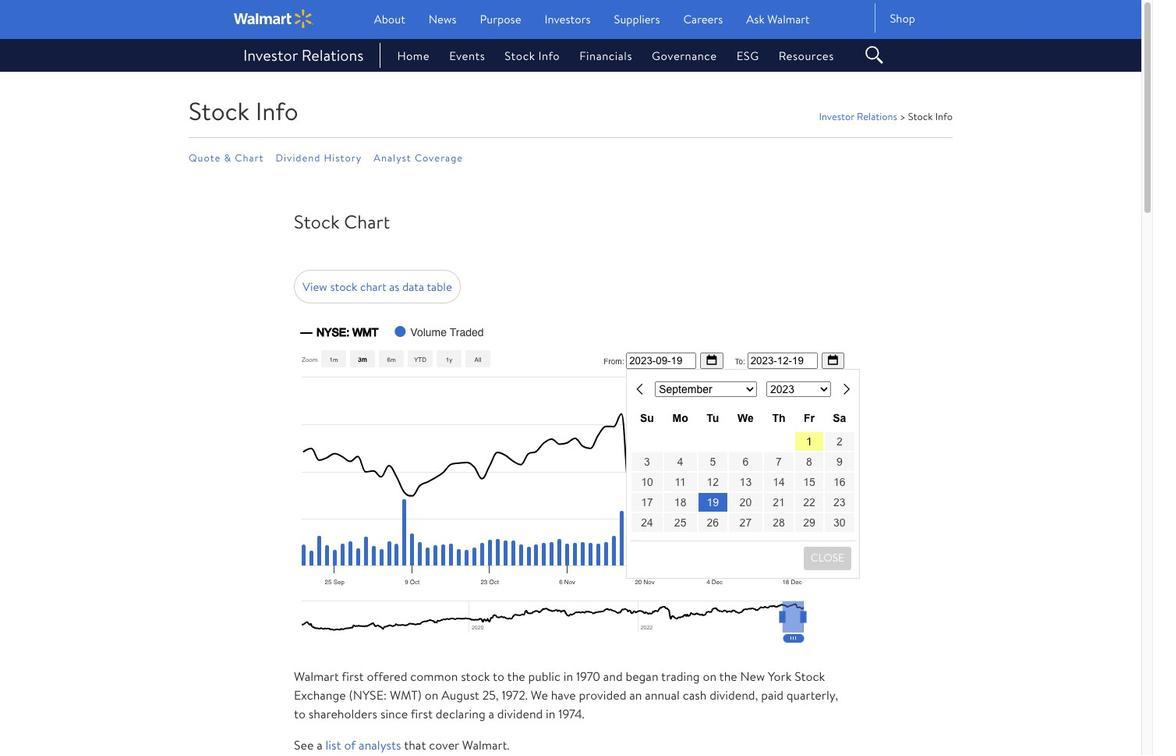Task type: describe. For each thing, give the bounding box(es) containing it.
click to open search image
[[862, 47, 886, 59]]

0 horizontal spatial first
[[342, 668, 364, 685]]

offered
[[367, 668, 408, 685]]

purpose
[[480, 11, 521, 27]]

26
[[707, 516, 719, 529]]

6 button
[[729, 452, 763, 471]]

0 horizontal spatial chart
[[235, 151, 264, 165]]

8
[[807, 456, 813, 468]]

tu
[[707, 412, 719, 424]]

history
[[324, 151, 362, 165]]

and
[[603, 668, 623, 685]]

home
[[397, 47, 430, 64]]

1 button
[[796, 432, 823, 451]]

cash
[[683, 686, 707, 704]]

stock inside dropdown button
[[330, 278, 358, 295]]

1972.
[[502, 686, 528, 704]]

quarterly,
[[787, 686, 839, 704]]

view
[[303, 278, 327, 295]]

23 button
[[825, 493, 855, 512]]

annual
[[645, 686, 680, 704]]

19 button
[[699, 493, 728, 512]]

0 horizontal spatial in
[[546, 705, 556, 722]]

1 vertical spatial on
[[425, 686, 439, 704]]

stock down dividend history
[[294, 208, 340, 235]]

1974.
[[559, 705, 585, 722]]

26 button
[[699, 513, 728, 532]]

16
[[834, 476, 846, 488]]

0 horizontal spatial info
[[256, 94, 299, 128]]

analyst coverage
[[374, 151, 463, 165]]

analysts
[[359, 736, 401, 753]]

9 button
[[825, 452, 855, 471]]

13
[[740, 476, 752, 488]]

18 button
[[664, 493, 697, 512]]

dividend
[[498, 705, 543, 722]]

ask walmart
[[747, 11, 810, 27]]

began
[[626, 668, 659, 685]]

esg link
[[717, 47, 759, 64]]

purpose link
[[480, 11, 521, 27]]

relations for investor relations > stock info
[[857, 109, 898, 123]]

close
[[811, 550, 845, 566]]

0 vertical spatial in
[[564, 668, 573, 685]]

quote & chart
[[189, 151, 264, 165]]

menu inside stock info banner
[[378, 47, 851, 64]]

walrmat logo with white text image
[[234, 9, 313, 28]]

public
[[528, 668, 561, 685]]

18
[[675, 496, 687, 509]]

29
[[803, 516, 816, 529]]

12
[[707, 476, 719, 488]]

investor for investor relations > stock info
[[819, 109, 855, 123]]

walmart.
[[462, 736, 510, 753]]

3 button
[[632, 452, 663, 471]]

toggle series visibility, chart region
[[301, 326, 484, 339]]

20
[[740, 496, 752, 509]]

quote
[[189, 151, 221, 165]]

1 vertical spatial to
[[294, 705, 306, 722]]

walmart inside walmart first offered common stock to the public in 1970 and began trading on the new york stock exchange (nyse: wmt) on august 25, 1972. we have provided an annual cash dividend, paid quarterly, to shareholders since first declaring a dividend in 1974.
[[294, 668, 339, 685]]

1 horizontal spatial to
[[493, 668, 505, 685]]

quote & chart link
[[189, 150, 276, 165]]

21 button
[[764, 493, 794, 512]]

1 vertical spatial first
[[411, 705, 433, 722]]

1 horizontal spatial info
[[539, 47, 560, 64]]

dividend history
[[276, 151, 362, 165]]

stock chart main content
[[0, 138, 1142, 755]]

that
[[404, 736, 426, 753]]

Max date (yyyy-mm-dd) text field
[[748, 353, 818, 369]]

esg
[[737, 47, 759, 64]]

we inside walmart first offered common stock to the public in 1970 and began trading on the new york stock exchange (nyse: wmt) on august 25, 1972. we have provided an annual cash dividend, paid quarterly, to shareholders since first declaring a dividend in 1974.
[[531, 686, 548, 704]]

governance link
[[633, 47, 717, 64]]

see
[[294, 736, 314, 753]]

3
[[644, 456, 650, 468]]

stock info link
[[485, 47, 560, 64]]

stock chart
[[294, 208, 390, 235]]

10
[[641, 476, 653, 488]]

27
[[740, 516, 752, 529]]

suppliers link
[[614, 11, 660, 27]]

21
[[773, 496, 785, 509]]

relations for investor relations
[[302, 44, 364, 66]]

4
[[678, 456, 684, 468]]

17 button
[[632, 493, 663, 512]]

23
[[834, 496, 846, 509]]

have
[[551, 686, 576, 704]]

shop link
[[876, 10, 916, 26]]

about
[[374, 11, 405, 27]]

financials
[[580, 47, 633, 64]]

list
[[326, 736, 341, 753]]

data
[[402, 278, 424, 295]]

governance
[[652, 47, 717, 64]]

ask
[[747, 11, 765, 27]]

15 button
[[796, 473, 823, 491]]

20 button
[[729, 493, 763, 512]]



Task type: vqa. For each thing, say whether or not it's contained in the screenshot.
20
yes



Task type: locate. For each thing, give the bounding box(es) containing it.
1 vertical spatial we
[[531, 686, 548, 704]]

30 button
[[825, 513, 855, 532]]

stock right view
[[330, 278, 358, 295]]

dividend,
[[710, 686, 758, 704]]

1 vertical spatial stock
[[461, 668, 490, 685]]

0 vertical spatial relations
[[302, 44, 364, 66]]

0 horizontal spatial stock
[[330, 278, 358, 295]]

new
[[741, 668, 765, 685]]

events link
[[430, 47, 485, 64]]

1 horizontal spatial the
[[720, 668, 738, 685]]

york
[[768, 668, 792, 685]]

on
[[703, 668, 717, 685], [425, 686, 439, 704]]

first down wmt)
[[411, 705, 433, 722]]

ask walmart link
[[747, 11, 810, 27]]

9
[[837, 456, 843, 468]]

24 button
[[632, 513, 663, 532]]

1 horizontal spatial chart
[[344, 208, 390, 235]]

11 button
[[664, 473, 697, 491]]

1 horizontal spatial stock
[[461, 668, 490, 685]]

stock right >
[[909, 109, 933, 123]]

2 horizontal spatial info
[[936, 109, 953, 123]]

0 vertical spatial first
[[342, 668, 364, 685]]

declaring
[[436, 705, 486, 722]]

investor
[[243, 44, 298, 66], [819, 109, 855, 123]]

suppliers
[[614, 11, 660, 27]]

interactive chart image
[[294, 303, 848, 654]]

walmart right the ask
[[768, 11, 810, 27]]

>
[[900, 109, 906, 123]]

common
[[411, 668, 458, 685]]

1 horizontal spatial walmart
[[768, 11, 810, 27]]

14
[[773, 476, 785, 488]]

su
[[640, 412, 654, 424]]

walmart
[[768, 11, 810, 27], [294, 668, 339, 685]]

events
[[449, 47, 485, 64]]

0 vertical spatial stock info
[[505, 47, 560, 64]]

walmart inside stock info banner
[[768, 11, 810, 27]]

home link
[[378, 47, 430, 64]]

careers
[[684, 11, 723, 27]]

7 button
[[764, 452, 794, 471]]

0 vertical spatial on
[[703, 668, 717, 685]]

28
[[773, 516, 785, 529]]

view stock chart as data table
[[303, 278, 452, 295]]

1 vertical spatial a
[[317, 736, 323, 753]]

to down exchange
[[294, 705, 306, 722]]

15
[[803, 476, 816, 488]]

1 vertical spatial investor
[[819, 109, 855, 123]]

2 the from the left
[[720, 668, 738, 685]]

relations left >
[[857, 109, 898, 123]]

30
[[834, 516, 846, 529]]

on down "common"
[[425, 686, 439, 704]]

0 horizontal spatial stock info
[[189, 94, 299, 128]]

investor for investor relations
[[243, 44, 298, 66]]

14 button
[[764, 473, 794, 491]]

investor down walrmat logo with white text
[[243, 44, 298, 66]]

1 horizontal spatial first
[[411, 705, 433, 722]]

2
[[837, 435, 843, 448]]

investors link
[[545, 11, 591, 27]]

0 vertical spatial we
[[738, 412, 754, 424]]

we right tu
[[738, 412, 754, 424]]

1 vertical spatial relations
[[857, 109, 898, 123]]

in up have
[[564, 668, 573, 685]]

stock up quote & chart
[[189, 94, 250, 128]]

27 button
[[729, 513, 763, 532]]

first
[[342, 668, 364, 685], [411, 705, 433, 722]]

trading
[[662, 668, 700, 685]]

news
[[429, 11, 457, 27]]

view stock chart as data table button
[[294, 270, 461, 303]]

0 vertical spatial a
[[489, 705, 495, 722]]

25
[[675, 516, 687, 529]]

info up dividend on the left
[[256, 94, 299, 128]]

mo
[[673, 412, 689, 424]]

relations down walrmat logo with white text
[[302, 44, 364, 66]]

dividend
[[276, 151, 321, 165]]

6
[[743, 456, 749, 468]]

paid
[[761, 686, 784, 704]]

Min date (yyyy-mm-dd) text field
[[626, 353, 697, 369]]

1 horizontal spatial investor
[[819, 109, 855, 123]]

&
[[224, 151, 232, 165]]

0 vertical spatial to
[[493, 668, 505, 685]]

1 vertical spatial stock info
[[189, 94, 299, 128]]

chart
[[360, 278, 387, 295]]

careers link
[[684, 11, 723, 27]]

shop
[[890, 10, 916, 26]]

1970
[[576, 668, 601, 685]]

0 horizontal spatial walmart
[[294, 668, 339, 685]]

list inside stock chart main content
[[301, 326, 484, 339]]

29 button
[[796, 513, 823, 532]]

to up 25,
[[493, 668, 505, 685]]

1 horizontal spatial relations
[[857, 109, 898, 123]]

from:
[[604, 356, 626, 366]]

a left "list" on the left
[[317, 736, 323, 753]]

fr
[[804, 412, 815, 424]]

as
[[389, 278, 400, 295]]

1 vertical spatial walmart
[[294, 668, 339, 685]]

we inside calendar view date-picker application
[[738, 412, 754, 424]]

about link
[[374, 11, 405, 27]]

28 button
[[764, 513, 794, 532]]

resources link
[[759, 47, 834, 64]]

stock down the purpose in the left of the page
[[505, 47, 535, 64]]

august
[[442, 686, 480, 704]]

of
[[344, 736, 356, 753]]

walmart first offered common stock to the public in 1970 and began trading on the new york stock exchange (nyse: wmt) on august 25, 1972. we have provided an annual cash dividend, paid quarterly, to shareholders since first declaring a dividend in 1974.
[[294, 668, 839, 722]]

stock inside walmart first offered common stock to the public in 1970 and began trading on the new york stock exchange (nyse: wmt) on august 25, 1972. we have provided an annual cash dividend, paid quarterly, to shareholders since first declaring a dividend in 1974.
[[795, 668, 825, 685]]

0 vertical spatial stock
[[330, 278, 358, 295]]

menu
[[378, 47, 851, 64]]

stock info up quote & chart link
[[189, 94, 299, 128]]

0 vertical spatial walmart
[[768, 11, 810, 27]]

1 vertical spatial in
[[546, 705, 556, 722]]

0 vertical spatial chart
[[235, 151, 264, 165]]

1 vertical spatial chart
[[344, 208, 390, 235]]

stock info down the purpose in the left of the page
[[505, 47, 560, 64]]

1 horizontal spatial a
[[489, 705, 495, 722]]

list
[[301, 326, 484, 339]]

1 horizontal spatial in
[[564, 668, 573, 685]]

to:
[[735, 356, 748, 366]]

0 horizontal spatial the
[[507, 668, 525, 685]]

1 horizontal spatial we
[[738, 412, 754, 424]]

(nyse:
[[349, 686, 387, 704]]

0 horizontal spatial investor
[[243, 44, 298, 66]]

first up "(nyse:"
[[342, 668, 364, 685]]

the up the dividend,
[[720, 668, 738, 685]]

stock info banner
[[0, 0, 1142, 138]]

a down 25,
[[489, 705, 495, 722]]

1 horizontal spatial on
[[703, 668, 717, 685]]

the up 1972. in the left bottom of the page
[[507, 668, 525, 685]]

investor relations
[[243, 44, 364, 66]]

0 horizontal spatial a
[[317, 736, 323, 753]]

menu containing home
[[378, 47, 851, 64]]

we down public
[[531, 686, 548, 704]]

stock
[[505, 47, 535, 64], [189, 94, 250, 128], [909, 109, 933, 123], [294, 208, 340, 235], [795, 668, 825, 685]]

0 horizontal spatial relations
[[302, 44, 364, 66]]

22
[[803, 496, 816, 509]]

1 the from the left
[[507, 668, 525, 685]]

13 button
[[729, 473, 763, 491]]

stock inside walmart first offered common stock to the public in 1970 and began trading on the new york stock exchange (nyse: wmt) on august 25, 1972. we have provided an annual cash dividend, paid quarterly, to shareholders since first declaring a dividend in 1974.
[[461, 668, 490, 685]]

22 button
[[796, 493, 823, 512]]

to
[[493, 668, 505, 685], [294, 705, 306, 722]]

list of analysts link
[[326, 736, 401, 753]]

investor left >
[[819, 109, 855, 123]]

on up cash
[[703, 668, 717, 685]]

0 vertical spatial investor
[[243, 44, 298, 66]]

table
[[427, 278, 452, 295]]

0 horizontal spatial we
[[531, 686, 548, 704]]

info down investors
[[539, 47, 560, 64]]

investor relations link
[[819, 109, 898, 123]]

0 horizontal spatial on
[[425, 686, 439, 704]]

provided
[[579, 686, 627, 704]]

1 horizontal spatial stock info
[[505, 47, 560, 64]]

calendar view date-picker application
[[626, 369, 860, 579]]

walmart up exchange
[[294, 668, 339, 685]]

0 horizontal spatial to
[[294, 705, 306, 722]]

dividend history link
[[276, 150, 374, 165]]

investor relations > stock info
[[819, 109, 953, 123]]

stock up quarterly,
[[795, 668, 825, 685]]

19
[[707, 496, 719, 509]]

16 button
[[825, 473, 855, 491]]

info right >
[[936, 109, 953, 123]]

in left 1974. on the bottom of page
[[546, 705, 556, 722]]

a inside walmart first offered common stock to the public in 1970 and began trading on the new york stock exchange (nyse: wmt) on august 25, 1972. we have provided an annual cash dividend, paid quarterly, to shareholders since first declaring a dividend in 1974.
[[489, 705, 495, 722]]

chart up chart
[[344, 208, 390, 235]]

chart right &
[[235, 151, 264, 165]]

stock up august on the left of page
[[461, 668, 490, 685]]

cover
[[429, 736, 459, 753]]

resources
[[779, 47, 834, 64]]



